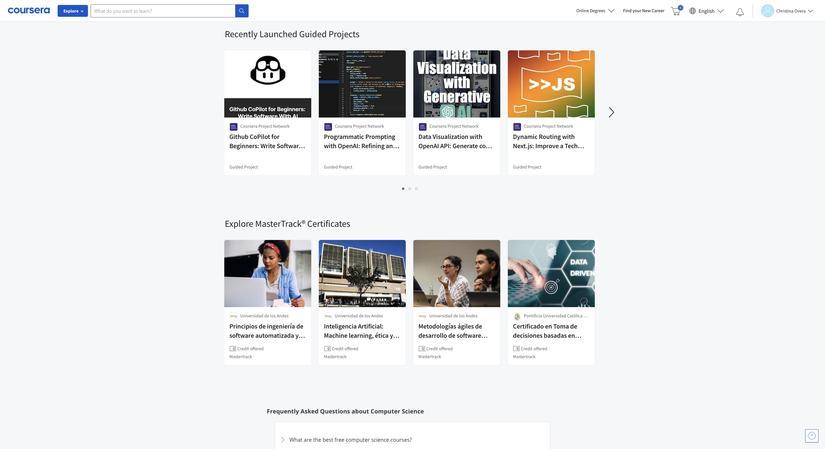 Task type: locate. For each thing, give the bounding box(es) containing it.
0 horizontal spatial universidad de los andes
[[240, 313, 288, 319]]

1 horizontal spatial y
[[390, 331, 393, 340]]

programmatic
[[324, 132, 364, 141]]

universidad de los andes up ágiles
[[429, 313, 477, 319]]

beginners:
[[229, 142, 259, 150]]

with up tech
[[562, 132, 575, 141]]

de up ingeniería
[[264, 313, 269, 319]]

andes up artificial:
[[371, 313, 383, 319]]

3 network from the left
[[462, 123, 479, 129]]

with up code
[[470, 132, 482, 141]]

credit for tendencias
[[332, 346, 344, 352]]

universidad up metodologías
[[429, 313, 452, 319]]

chile
[[524, 319, 534, 325]]

los for de
[[270, 313, 276, 319]]

online degrees
[[576, 8, 605, 14]]

project up the visualization
[[447, 123, 461, 129]]

credit offered down "machine"
[[332, 346, 358, 352]]

universidad de los andes image for inteligencia artificial: machine learning, ética y nuevas tendencias
[[324, 313, 332, 321]]

visualization
[[433, 132, 468, 141]]

show notifications image
[[736, 8, 744, 16]]

find your new career
[[623, 8, 664, 14]]

english
[[699, 7, 715, 14]]

2 list from the top
[[225, 185, 595, 192]]

offered for tendencias
[[344, 346, 358, 352]]

asked
[[301, 407, 319, 415]]

de right ágiles
[[475, 322, 482, 330]]

pontificia
[[524, 313, 542, 319]]

github copilot for beginners: write software with ai
[[229, 132, 302, 159]]

universidad de los andes image up metodologías
[[418, 313, 427, 321]]

certificado for desarrollo
[[456, 341, 487, 349]]

copilot
[[250, 132, 270, 141]]

What do you want to learn? text field
[[91, 4, 235, 17]]

project up copilot
[[258, 123, 272, 129]]

andes for ágiles
[[466, 313, 477, 319]]

coursera project network image up dynamic
[[513, 123, 521, 131]]

learning,
[[349, 331, 374, 340]]

network up for
[[273, 123, 290, 129]]

coursera project network up the visualization
[[429, 123, 479, 129]]

network up prompting at the top left of page
[[368, 123, 384, 129]]

recently launched guided projects carousel element
[[221, 8, 825, 198]]

dynamic routing with next.js: improve a tech news website
[[513, 132, 578, 159]]

andes for artificial:
[[371, 313, 383, 319]]

2 universidad de los andes image from the left
[[418, 313, 427, 321]]

with inside dynamic routing with next.js: improve a tech news website
[[562, 132, 575, 141]]

1 universidad de los andes from the left
[[240, 313, 288, 319]]

with
[[229, 151, 242, 159]]

4 mastertrack from the left
[[513, 354, 536, 360]]

2 coursera project network from the left
[[335, 123, 384, 129]]

3 universidad from the left
[[429, 313, 452, 319]]

2 horizontal spatial certificado
[[513, 322, 544, 330]]

1 horizontal spatial andes
[[371, 313, 383, 319]]

with
[[470, 132, 482, 141], [562, 132, 575, 141], [324, 142, 337, 150], [418, 151, 431, 159]]

2 offered from the left
[[344, 346, 358, 352]]

mastertrack down the nuevas
[[324, 354, 347, 360]]

with for code
[[470, 132, 482, 141]]

los up artificial:
[[365, 313, 370, 319]]

nuevas
[[324, 341, 344, 349]]

de
[[264, 313, 269, 319], [359, 313, 364, 319], [453, 313, 458, 319], [584, 313, 588, 319], [259, 322, 266, 330], [296, 322, 303, 330], [475, 322, 482, 330], [570, 322, 577, 330], [448, 331, 455, 340], [447, 341, 454, 349]]

basadas
[[544, 331, 567, 340]]

los up ingeniería
[[270, 313, 276, 319]]

universidad de los andes image up inteligencia
[[324, 313, 332, 321]]

with for tech
[[562, 132, 575, 141]]

los
[[270, 313, 276, 319], [365, 313, 370, 319], [459, 313, 465, 319]]

4 guided project from the left
[[513, 164, 542, 170]]

credit down desarrollo
[[426, 346, 438, 352]]

english button
[[687, 0, 727, 21]]

3 offered from the left
[[439, 346, 453, 352]]

guided for data visualization with openai api: generate code with genai
[[418, 164, 432, 170]]

2 los from the left
[[365, 313, 370, 319]]

guided for github copilot for beginners: write software with ai
[[229, 164, 243, 170]]

1 vertical spatial list
[[225, 185, 595, 192]]

2 universidad de los andes from the left
[[335, 313, 383, 319]]

2 andes from the left
[[371, 313, 383, 319]]

mastertrack for certificado en toma de decisiones basadas en datos mastertrack® certificate
[[513, 354, 536, 360]]

0 horizontal spatial andes
[[277, 313, 288, 319]]

guided down genai
[[418, 164, 432, 170]]

guided project down genai
[[418, 164, 447, 170]]

software inside metodologías ágiles de desarrollo de software programa de  certificado mastertrack®
[[457, 331, 481, 340]]

1 software from the left
[[229, 331, 254, 340]]

universidad up toma
[[543, 313, 566, 319]]

coursera project network image up the data
[[418, 123, 427, 131]]

1 andes from the left
[[277, 313, 288, 319]]

christina overa
[[776, 8, 806, 14]]

3 coursera from the left
[[429, 123, 447, 129]]

1 vertical spatial en
[[568, 331, 575, 340]]

3 los from the left
[[459, 313, 465, 319]]

online
[[576, 8, 589, 14]]

2 y from the left
[[390, 331, 393, 340]]

4 offered from the left
[[534, 346, 547, 352]]

with inside programmatic prompting with openai: refining and filtering
[[324, 142, 337, 150]]

1 universidad from the left
[[240, 313, 263, 319]]

0 horizontal spatial los
[[270, 313, 276, 319]]

guided down the with
[[229, 164, 243, 170]]

mastertrack
[[229, 354, 252, 360], [324, 354, 347, 360], [418, 354, 441, 360], [513, 354, 536, 360]]

3 credit from the left
[[426, 346, 438, 352]]

1 credit offered from the left
[[237, 346, 264, 352]]

openai
[[418, 142, 439, 150]]

offered down decisiones
[[534, 346, 547, 352]]

coursera
[[240, 123, 258, 129], [335, 123, 352, 129], [429, 123, 447, 129], [524, 123, 541, 129]]

courses?
[[391, 436, 412, 444]]

None search field
[[91, 4, 249, 17]]

mastertrack down datos
[[513, 354, 536, 360]]

github
[[229, 132, 248, 141]]

3 coursera project network image from the left
[[513, 123, 521, 131]]

with up filtering
[[324, 142, 337, 150]]

credit down principios
[[237, 346, 249, 352]]

a
[[560, 142, 563, 150]]

y
[[295, 331, 299, 340], [390, 331, 393, 340]]

offered down automatizada
[[250, 346, 264, 352]]

offered for datos
[[534, 346, 547, 352]]

credit offered down desarrollo
[[426, 346, 453, 352]]

mastertrack down ágil
[[229, 354, 252, 360]]

ingeniería
[[267, 322, 295, 330]]

universidad de los andes
[[240, 313, 288, 319], [335, 313, 383, 319], [429, 313, 477, 319]]

1 los from the left
[[270, 313, 276, 319]]

1 horizontal spatial los
[[365, 313, 370, 319]]

universidad
[[240, 313, 263, 319], [335, 313, 358, 319], [429, 313, 452, 319], [543, 313, 566, 319]]

software down ágiles
[[457, 331, 481, 340]]

1 y from the left
[[295, 331, 299, 340]]

coursera up the visualization
[[429, 123, 447, 129]]

los up ágiles
[[459, 313, 465, 319]]

certificado inside metodologías ágiles de desarrollo de software programa de  certificado mastertrack®
[[456, 341, 487, 349]]

2 credit offered from the left
[[332, 346, 358, 352]]

1 horizontal spatial explore
[[225, 218, 253, 230]]

guided for programmatic prompting with openai: refining and filtering
[[324, 164, 338, 170]]

mastertrack®
[[255, 218, 305, 230], [530, 341, 567, 349], [229, 350, 266, 358], [418, 350, 455, 358]]

overa
[[794, 8, 806, 14]]

andes up ingeniería
[[277, 313, 288, 319]]

principios de ingeniería de software automatizada y ágil certificado mastertrack®
[[229, 322, 303, 358]]

1 horizontal spatial en
[[568, 331, 575, 340]]

coursera up github
[[240, 123, 258, 129]]

certificado inside certificado en toma de decisiones basadas en datos mastertrack® certificate
[[513, 322, 544, 330]]

offered down desarrollo
[[439, 346, 453, 352]]

1 coursera project network from the left
[[240, 123, 290, 129]]

1 vertical spatial explore
[[225, 218, 253, 230]]

universidad de los andes image
[[324, 313, 332, 321], [418, 313, 427, 321]]

guided
[[299, 28, 327, 40], [229, 164, 243, 170], [324, 164, 338, 170], [418, 164, 432, 170], [513, 164, 527, 170]]

guided project down ai on the left
[[229, 164, 258, 170]]

coursera project network image for dynamic routing with next.js: improve a tech news website
[[513, 123, 521, 131]]

universidad up inteligencia
[[335, 313, 358, 319]]

3 coursera project network from the left
[[429, 123, 479, 129]]

0 horizontal spatial coursera project network image
[[229, 123, 238, 131]]

2 mastertrack from the left
[[324, 354, 347, 360]]

0 horizontal spatial y
[[295, 331, 299, 340]]

3 credit offered from the left
[[426, 346, 453, 352]]

4 coursera project network from the left
[[524, 123, 573, 129]]

credit offered down principios
[[237, 346, 264, 352]]

en up the basadas
[[545, 322, 552, 330]]

project
[[258, 123, 272, 129], [353, 123, 367, 129], [447, 123, 461, 129], [542, 123, 556, 129], [244, 164, 258, 170], [339, 164, 352, 170], [433, 164, 447, 170], [528, 164, 542, 170]]

credit down decisiones
[[521, 346, 533, 352]]

code
[[479, 142, 493, 150]]

credit for de
[[426, 346, 438, 352]]

certificado down ágiles
[[456, 341, 487, 349]]

network up the generate
[[462, 123, 479, 129]]

1 horizontal spatial universidad de los andes
[[335, 313, 383, 319]]

offered
[[250, 346, 264, 352], [344, 346, 358, 352], [439, 346, 453, 352], [534, 346, 547, 352]]

credit
[[237, 346, 249, 352], [332, 346, 344, 352], [426, 346, 438, 352], [521, 346, 533, 352]]

2 horizontal spatial universidad de los andes
[[429, 313, 477, 319]]

with for filtering
[[324, 142, 337, 150]]

credit offered
[[237, 346, 264, 352], [332, 346, 358, 352], [426, 346, 453, 352], [521, 346, 547, 352]]

science
[[402, 407, 424, 415]]

en
[[545, 322, 552, 330], [568, 331, 575, 340]]

guided project down filtering
[[324, 164, 352, 170]]

network
[[273, 123, 290, 129], [368, 123, 384, 129], [462, 123, 479, 129], [557, 123, 573, 129]]

en down toma
[[568, 331, 575, 340]]

2 coursera from the left
[[335, 123, 352, 129]]

y right automatizada
[[295, 331, 299, 340]]

universidad inside pontificia universidad católica de chile
[[543, 313, 566, 319]]

website
[[530, 151, 552, 159]]

mastertrack down the programa
[[418, 354, 441, 360]]

coursera up the programmatic
[[335, 123, 352, 129]]

de down metodologías
[[448, 331, 455, 340]]

coursera for dynamic
[[524, 123, 541, 129]]

1 universidad de los andes image from the left
[[324, 313, 332, 321]]

4 universidad from the left
[[543, 313, 566, 319]]

1 coursera project network image from the left
[[229, 123, 238, 131]]

guided down news
[[513, 164, 527, 170]]

4 network from the left
[[557, 123, 573, 129]]

science
[[371, 436, 389, 444]]

inteligencia artificial: machine learning, ética y nuevas tendencias
[[324, 322, 393, 349]]

0 vertical spatial explore
[[63, 8, 79, 14]]

3 andes from the left
[[466, 313, 477, 319]]

prompting
[[365, 132, 395, 141]]

guided project for github copilot for beginners: write software with ai
[[229, 164, 258, 170]]

de right católica
[[584, 313, 588, 319]]

guided project down news
[[513, 164, 542, 170]]

online degrees button
[[571, 3, 620, 18]]

universidad de los andes up ingeniería
[[240, 313, 288, 319]]

andes up ágiles
[[466, 313, 477, 319]]

4 credit from the left
[[521, 346, 533, 352]]

coursera project network for copilot
[[240, 123, 290, 129]]

2 universidad from the left
[[335, 313, 358, 319]]

software down principios
[[229, 331, 254, 340]]

certificado inside principios de ingeniería de software automatizada y ágil certificado mastertrack®
[[241, 341, 272, 349]]

coursera project network image for data visualization with openai api: generate code with genai
[[418, 123, 427, 131]]

shopping cart: 1 item image
[[671, 5, 684, 15]]

3 guided project from the left
[[418, 164, 447, 170]]

2 software from the left
[[457, 331, 481, 340]]

universidad up principios
[[240, 313, 263, 319]]

0 horizontal spatial en
[[545, 322, 552, 330]]

coursera project network
[[240, 123, 290, 129], [335, 123, 384, 129], [429, 123, 479, 129], [524, 123, 573, 129]]

network up routing
[[557, 123, 573, 129]]

coursera project network image up github
[[229, 123, 238, 131]]

0 horizontal spatial certificado
[[241, 341, 272, 349]]

free
[[335, 436, 344, 444]]

coursera up dynamic
[[524, 123, 541, 129]]

2 coursera project network image from the left
[[418, 123, 427, 131]]

1 guided project from the left
[[229, 164, 258, 170]]

explore inside popup button
[[63, 8, 79, 14]]

software
[[229, 331, 254, 340], [457, 331, 481, 340]]

y inside inteligencia artificial: machine learning, ética y nuevas tendencias
[[390, 331, 393, 340]]

1 offered from the left
[[250, 346, 264, 352]]

offered for ágil
[[250, 346, 264, 352]]

4 coursera from the left
[[524, 123, 541, 129]]

1 credit from the left
[[237, 346, 249, 352]]

0 horizontal spatial explore
[[63, 8, 79, 14]]

offered down learning,
[[344, 346, 358, 352]]

1 horizontal spatial coursera project network image
[[418, 123, 427, 131]]

explore mastertrack® certificates carousel element
[[221, 198, 600, 388]]

coursera project network for visualization
[[429, 123, 479, 129]]

universidad de los andes for ágiles
[[429, 313, 477, 319]]

3 universidad de los andes from the left
[[429, 313, 477, 319]]

universidad de los andes up artificial:
[[335, 313, 383, 319]]

certificado up decisiones
[[513, 322, 544, 330]]

list containing 1
[[225, 185, 595, 192]]

1 network from the left
[[273, 123, 290, 129]]

de right the programa
[[447, 341, 454, 349]]

inteligencia
[[324, 322, 357, 330]]

explore for explore
[[63, 8, 79, 14]]

and
[[386, 142, 397, 150]]

0 horizontal spatial software
[[229, 331, 254, 340]]

2 guided project from the left
[[324, 164, 352, 170]]

2 horizontal spatial los
[[459, 313, 465, 319]]

3 mastertrack from the left
[[418, 354, 441, 360]]

4 credit offered from the left
[[521, 346, 547, 352]]

y inside principios de ingeniería de software automatizada y ágil certificado mastertrack®
[[295, 331, 299, 340]]

2 horizontal spatial andes
[[466, 313, 477, 319]]

coursera for data
[[429, 123, 447, 129]]

project down genai
[[433, 164, 447, 170]]

list
[[225, 0, 595, 2], [225, 185, 595, 192]]

0 horizontal spatial universidad de los andes image
[[324, 313, 332, 321]]

1 horizontal spatial certificado
[[456, 341, 487, 349]]

credit down "machine"
[[332, 346, 344, 352]]

1 coursera from the left
[[240, 123, 258, 129]]

guided project for programmatic prompting with openai: refining and filtering
[[324, 164, 352, 170]]

1 horizontal spatial universidad de los andes image
[[418, 313, 427, 321]]

y right ética
[[390, 331, 393, 340]]

de down católica
[[570, 322, 577, 330]]

credit offered down decisiones
[[521, 346, 547, 352]]

universidad de los andes image
[[229, 313, 238, 321]]

2 credit from the left
[[332, 346, 344, 352]]

coursera project network up copilot
[[240, 123, 290, 129]]

coursera project network up routing
[[524, 123, 573, 129]]

list inside recently launched guided projects carousel element
[[225, 185, 595, 192]]

1 horizontal spatial software
[[457, 331, 481, 340]]

2 horizontal spatial coursera project network image
[[513, 123, 521, 131]]

de up ágiles
[[453, 313, 458, 319]]

certificado down automatizada
[[241, 341, 272, 349]]

credit offered for de
[[426, 346, 453, 352]]

universidad for principios
[[240, 313, 263, 319]]

certificado
[[513, 322, 544, 330], [241, 341, 272, 349], [456, 341, 487, 349]]

guided down filtering
[[324, 164, 338, 170]]

coursera project network up the programmatic
[[335, 123, 384, 129]]

offered for de
[[439, 346, 453, 352]]

artificial:
[[358, 322, 383, 330]]

0 vertical spatial list
[[225, 0, 595, 2]]

guided project for data visualization with openai api: generate code with genai
[[418, 164, 447, 170]]

machine
[[324, 331, 347, 340]]

2 network from the left
[[368, 123, 384, 129]]

1
[[402, 185, 405, 192]]

coursera project network image
[[229, 123, 238, 131], [418, 123, 427, 131], [513, 123, 521, 131]]

1 mastertrack from the left
[[229, 354, 252, 360]]

coursera image
[[8, 5, 50, 16]]

network for visualization
[[462, 123, 479, 129]]

universidad de los andes image for metodologías ágiles de desarrollo de software programa de  certificado mastertrack®
[[418, 313, 427, 321]]

certificado for de
[[241, 341, 272, 349]]



Task type: describe. For each thing, give the bounding box(es) containing it.
the
[[313, 436, 321, 444]]

genai
[[432, 151, 449, 159]]

programa
[[418, 341, 446, 349]]

software inside principios de ingeniería de software automatizada y ágil certificado mastertrack®
[[229, 331, 254, 340]]

de up automatizada
[[259, 322, 266, 330]]

decisiones
[[513, 331, 543, 340]]

2 button
[[407, 185, 413, 192]]

toma
[[553, 322, 569, 330]]

frequently
[[267, 407, 299, 415]]

refining
[[361, 142, 385, 150]]

credit offered for tendencias
[[332, 346, 358, 352]]

universidad de los andes for artificial:
[[335, 313, 383, 319]]

network for prompting
[[368, 123, 384, 129]]

ai
[[244, 151, 249, 159]]

tech
[[565, 142, 578, 150]]

coursera project network image
[[324, 123, 332, 131]]

ágiles
[[458, 322, 474, 330]]

ética
[[375, 331, 389, 340]]

api:
[[440, 142, 451, 150]]

coursera for programmatic
[[335, 123, 352, 129]]

datos
[[513, 341, 529, 349]]

universidad for inteligencia
[[335, 313, 358, 319]]

network for routing
[[557, 123, 573, 129]]

software
[[277, 142, 302, 150]]

what are the best free  computer science courses? button
[[279, 426, 546, 449]]

credit for ágil
[[237, 346, 249, 352]]

pontificia universidad católica de chile image
[[513, 313, 521, 321]]

explore mastertrack® certificates
[[225, 218, 350, 230]]

about
[[352, 407, 369, 415]]

career
[[652, 8, 664, 14]]

with down openai
[[418, 151, 431, 159]]

what are the best free  computer science courses?
[[290, 436, 412, 444]]

mastertrack® inside principios de ingeniería de software automatizada y ágil certificado mastertrack®
[[229, 350, 266, 358]]

project up the programmatic
[[353, 123, 367, 129]]

launched
[[259, 28, 297, 40]]

next slide image
[[604, 104, 619, 120]]

project up routing
[[542, 123, 556, 129]]

christina
[[776, 8, 794, 14]]

de up artificial:
[[359, 313, 364, 319]]

certificates
[[307, 218, 350, 230]]

recently
[[225, 28, 258, 40]]

de inside pontificia universidad católica de chile
[[584, 313, 588, 319]]

mastertrack® inside metodologías ágiles de desarrollo de software programa de  certificado mastertrack®
[[418, 350, 455, 358]]

tendencias
[[345, 341, 376, 349]]

what
[[290, 436, 302, 444]]

automatizada
[[255, 331, 294, 340]]

project down the website
[[528, 164, 542, 170]]

católica
[[567, 313, 583, 319]]

routing
[[539, 132, 561, 141]]

los for ágiles
[[459, 313, 465, 319]]

chevron right image
[[279, 436, 287, 444]]

de inside certificado en toma de decisiones basadas en datos mastertrack® certificate
[[570, 322, 577, 330]]

universidad for metodologías
[[429, 313, 452, 319]]

computer
[[346, 436, 370, 444]]

1 button
[[400, 185, 407, 192]]

certificate
[[513, 350, 542, 358]]

principios
[[229, 322, 257, 330]]

best
[[323, 436, 333, 444]]

improve
[[535, 142, 559, 150]]

data
[[418, 132, 431, 141]]

openai:
[[338, 142, 360, 150]]

mastertrack® inside certificado en toma de decisiones basadas en datos mastertrack® certificate
[[530, 341, 567, 349]]

3 button
[[413, 185, 420, 192]]

andes for de
[[277, 313, 288, 319]]

are
[[304, 436, 312, 444]]

guided for dynamic routing with next.js: improve a tech news website
[[513, 164, 527, 170]]

metodologías
[[418, 322, 456, 330]]

credit offered for datos
[[521, 346, 547, 352]]

coursera for github
[[240, 123, 258, 129]]

guided left projects
[[299, 28, 327, 40]]

los for artificial:
[[365, 313, 370, 319]]

project down ai on the left
[[244, 164, 258, 170]]

frequently asked questions about computer science
[[267, 407, 424, 415]]

next.js:
[[513, 142, 534, 150]]

mastertrack for metodologías ágiles de desarrollo de software programa de  certificado mastertrack®
[[418, 354, 441, 360]]

mastertrack for principios de ingeniería de software automatizada y ágil certificado mastertrack®
[[229, 354, 252, 360]]

credit offered for ágil
[[237, 346, 264, 352]]

new
[[642, 8, 651, 14]]

explore button
[[58, 5, 88, 17]]

projects
[[329, 28, 359, 40]]

dynamic
[[513, 132, 538, 141]]

filtering
[[324, 151, 347, 159]]

computer
[[371, 407, 400, 415]]

1 list from the top
[[225, 0, 595, 2]]

mastertrack for inteligencia artificial: machine learning, ética y nuevas tendencias
[[324, 354, 347, 360]]

news
[[513, 151, 528, 159]]

explore for explore mastertrack® certificates
[[225, 218, 253, 230]]

what are the best free  computer science courses? list item
[[275, 422, 550, 449]]

help center image
[[808, 432, 816, 440]]

your
[[633, 8, 641, 14]]

ágil
[[229, 341, 240, 349]]

programmatic prompting with openai: refining and filtering
[[324, 132, 397, 159]]

project down filtering
[[339, 164, 352, 170]]

write
[[260, 142, 275, 150]]

de right ingeniería
[[296, 322, 303, 330]]

2
[[409, 185, 411, 192]]

for
[[271, 132, 279, 141]]

find
[[623, 8, 632, 14]]

christina overa button
[[753, 4, 813, 17]]

credit for datos
[[521, 346, 533, 352]]

coursera project network for routing
[[524, 123, 573, 129]]

3
[[415, 185, 418, 192]]

universidad de los andes for de
[[240, 313, 288, 319]]

network for copilot
[[273, 123, 290, 129]]

desarrollo
[[418, 331, 447, 340]]

find your new career link
[[620, 7, 668, 15]]

coursera project network image for github copilot for beginners: write software with ai
[[229, 123, 238, 131]]

recently launched guided projects
[[225, 28, 359, 40]]

coursera project network for prompting
[[335, 123, 384, 129]]

data visualization with openai api: generate code with genai
[[418, 132, 493, 159]]

questions
[[320, 407, 350, 415]]

guided project for dynamic routing with next.js: improve a tech news website
[[513, 164, 542, 170]]

generate
[[453, 142, 478, 150]]

metodologías ágiles de desarrollo de software programa de  certificado mastertrack®
[[418, 322, 487, 358]]

0 vertical spatial en
[[545, 322, 552, 330]]



Task type: vqa. For each thing, say whether or not it's contained in the screenshot.


